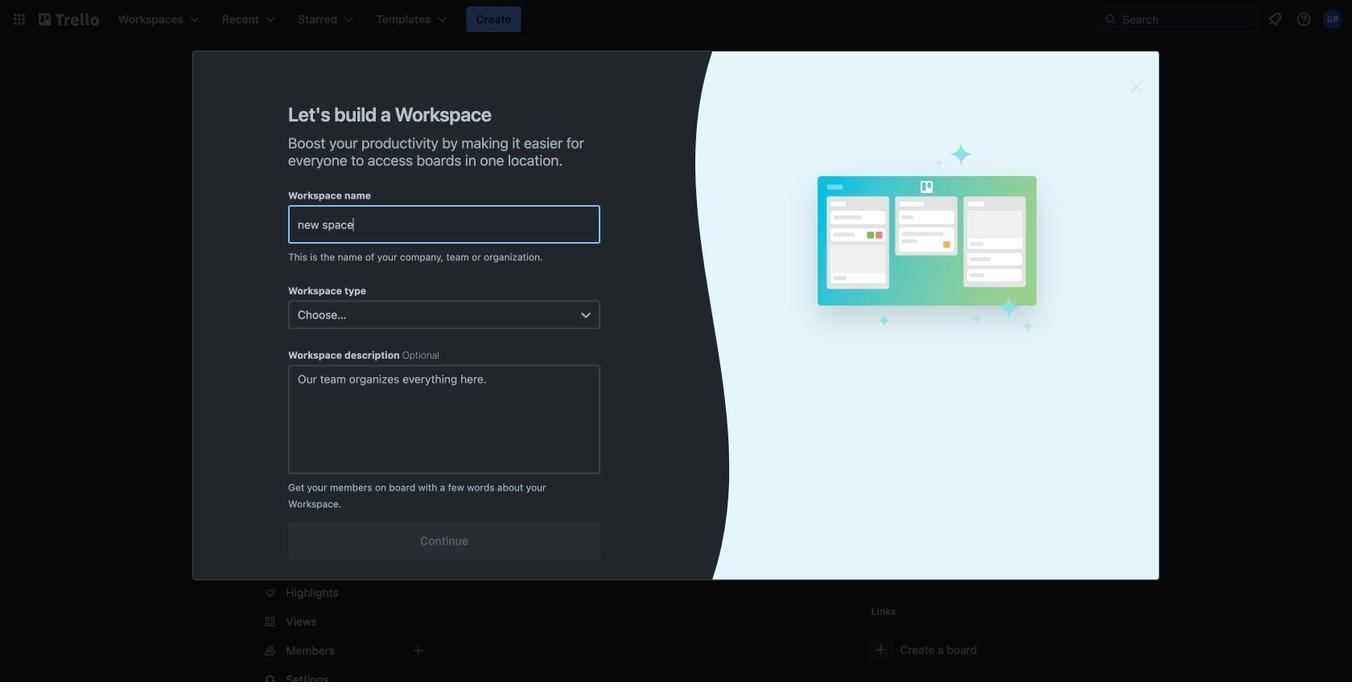 Task type: locate. For each thing, give the bounding box(es) containing it.
search image
[[1104, 13, 1117, 26]]

add image
[[409, 339, 428, 358], [409, 642, 428, 661]]

1 vertical spatial add image
[[409, 642, 428, 661]]

Our team organizes everything here. text field
[[288, 365, 601, 475]]

Search field
[[1117, 8, 1258, 31]]

color: green, title: none image
[[500, 322, 545, 335]]

0 vertical spatial add image
[[409, 339, 428, 358]]

0 notifications image
[[1265, 10, 1285, 29]]

2 add image from the top
[[409, 642, 428, 661]]

open information menu image
[[1296, 11, 1312, 27]]



Task type: vqa. For each thing, say whether or not it's contained in the screenshot.
'an'
no



Task type: describe. For each thing, give the bounding box(es) containing it.
greg robinson (gregrobinson96) image
[[1323, 10, 1343, 29]]

1 add image from the top
[[409, 339, 428, 358]]

primary element
[[0, 0, 1352, 39]]

Taco's Co. text field
[[288, 205, 601, 244]]



